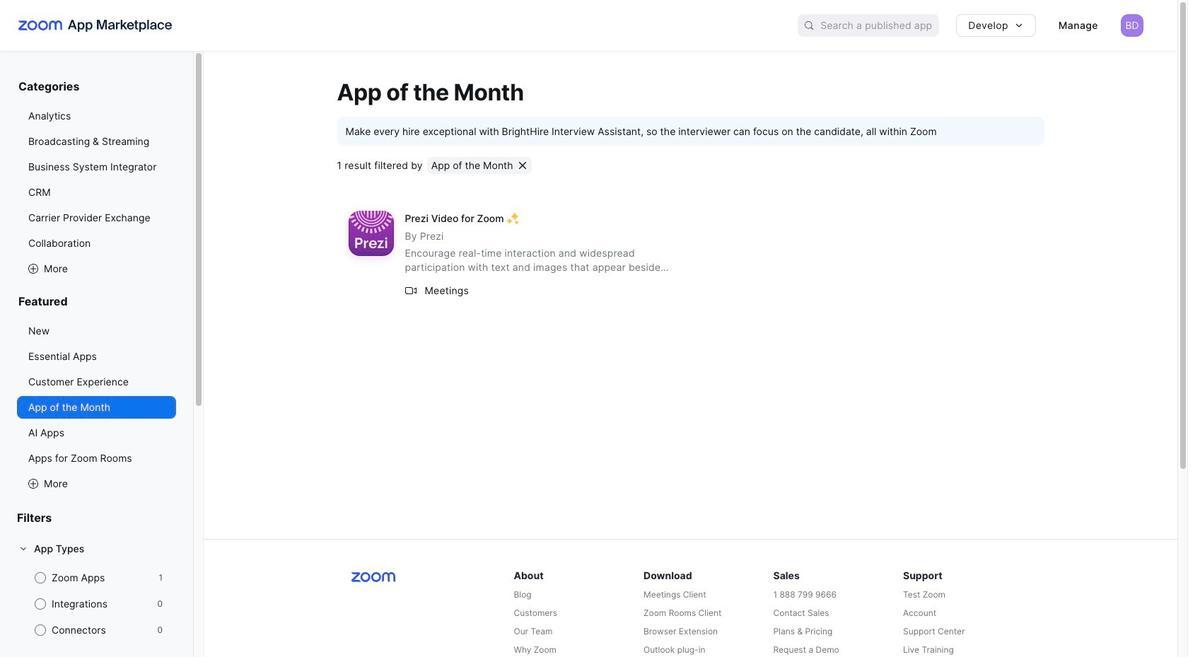 Task type: locate. For each thing, give the bounding box(es) containing it.
banner
[[0, 0, 1178, 51]]

search a published app element
[[798, 14, 939, 37]]



Task type: describe. For each thing, give the bounding box(es) containing it.
current user is barb dwyer element
[[1121, 14, 1144, 37]]

Search text field
[[821, 15, 939, 36]]



